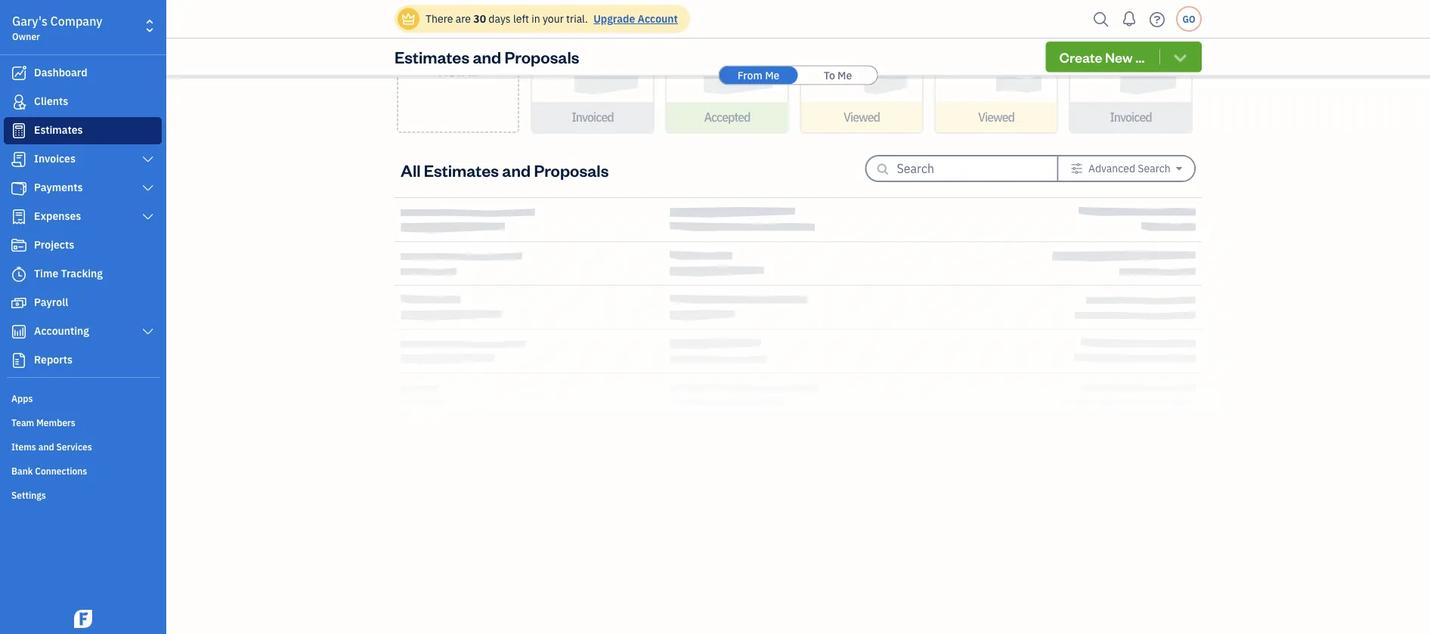 Task type: vqa. For each thing, say whether or not it's contained in the screenshot.
The Estimates link at top left
yes



Task type: locate. For each thing, give the bounding box(es) containing it.
0 vertical spatial chevron large down image
[[141, 154, 155, 166]]

viewed up search text box
[[979, 109, 1015, 125]]

time
[[34, 267, 58, 281]]

estimates up invoices in the top of the page
[[34, 123, 83, 137]]

0 vertical spatial estimates
[[395, 46, 470, 68]]

0 horizontal spatial viewed
[[844, 109, 880, 125]]

members
[[36, 417, 75, 429]]

0 vertical spatial proposals
[[505, 46, 580, 68]]

dashboard
[[34, 65, 87, 79]]

and inside main element
[[38, 441, 54, 453]]

expenses
[[34, 209, 81, 223]]

estimates right all
[[424, 159, 499, 181]]

clients link
[[4, 88, 162, 116]]

projects link
[[4, 232, 162, 259]]

3 chevron large down image from the top
[[141, 211, 155, 223]]

1 horizontal spatial create
[[1060, 48, 1103, 66]]

apps link
[[4, 386, 162, 409]]

estimates down there on the top left of page
[[395, 46, 470, 68]]

payroll link
[[4, 290, 162, 317]]

upgrade
[[594, 12, 636, 26]]

chevron large down image up projects link
[[141, 211, 155, 223]]

accounting link
[[4, 318, 162, 346]]

advanced
[[1089, 161, 1136, 175]]

clients
[[34, 94, 68, 108]]

apps
[[11, 393, 33, 405]]

new down are
[[439, 62, 466, 80]]

items and services link
[[4, 435, 162, 458]]

expense image
[[10, 210, 28, 225]]

advanced search
[[1089, 161, 1171, 175]]

trial.
[[567, 12, 588, 26]]

create new … for leftmost create new … dropdown button
[[437, 44, 480, 80]]

chevron large down image inside invoices link
[[141, 154, 155, 166]]

all estimates and proposals
[[401, 159, 609, 181]]

your
[[543, 12, 564, 26]]

me for from me
[[766, 68, 780, 82]]

create new … down are
[[437, 44, 480, 80]]

create down "search" icon
[[1060, 48, 1103, 66]]

me right to
[[838, 68, 853, 82]]

and for services
[[38, 441, 54, 453]]

1 horizontal spatial create new …
[[1060, 48, 1145, 66]]

…
[[1136, 48, 1145, 66], [469, 62, 478, 80]]

1 horizontal spatial …
[[1136, 48, 1145, 66]]

dashboard image
[[10, 66, 28, 81]]

0 horizontal spatial new
[[439, 62, 466, 80]]

me right from
[[766, 68, 780, 82]]

chevron large down image up expenses link
[[141, 182, 155, 194]]

go
[[1183, 13, 1196, 25]]

dashboard link
[[4, 60, 162, 87]]

chevron large down image up the payments link
[[141, 154, 155, 166]]

and
[[473, 46, 502, 68], [502, 159, 531, 181], [38, 441, 54, 453]]

proposals
[[505, 46, 580, 68], [534, 159, 609, 181]]

money image
[[10, 296, 28, 311]]

1 chevron large down image from the top
[[141, 154, 155, 166]]

notifications image
[[1118, 4, 1142, 34]]

0 horizontal spatial create new … button
[[397, 0, 520, 133]]

team
[[11, 417, 34, 429]]

2 viewed from the left
[[979, 109, 1015, 125]]

chart image
[[10, 324, 28, 340]]

settings image
[[1071, 163, 1084, 175]]

create new … down "search" icon
[[1060, 48, 1145, 66]]

me inside "link"
[[766, 68, 780, 82]]

bank connections
[[11, 465, 87, 477]]

0 horizontal spatial create new …
[[437, 44, 480, 80]]

to me
[[824, 68, 853, 82]]

1 horizontal spatial create new … button
[[1046, 42, 1203, 72]]

invoices link
[[4, 146, 162, 173]]

… down notifications icon
[[1136, 48, 1145, 66]]

viewed
[[844, 109, 880, 125], [979, 109, 1015, 125]]

create down are
[[437, 44, 480, 61]]

chevron large down image
[[141, 154, 155, 166], [141, 182, 155, 194], [141, 211, 155, 223]]

in
[[532, 12, 540, 26]]

0 horizontal spatial invoiced
[[572, 109, 614, 125]]

accounting
[[34, 324, 89, 338]]

me
[[766, 68, 780, 82], [838, 68, 853, 82]]

me for to me
[[838, 68, 853, 82]]

project image
[[10, 238, 28, 253]]

search image
[[1090, 8, 1114, 31]]

go button
[[1177, 6, 1203, 32]]

projects
[[34, 238, 74, 252]]

chevron large down image
[[141, 326, 155, 338]]

gary's company owner
[[12, 13, 102, 42]]

2 vertical spatial and
[[38, 441, 54, 453]]

reports link
[[4, 347, 162, 374]]

1 horizontal spatial viewed
[[979, 109, 1015, 125]]

estimate image
[[10, 123, 28, 138]]

0 horizontal spatial …
[[469, 62, 478, 80]]

viewed down to me link
[[844, 109, 880, 125]]

bank connections link
[[4, 459, 162, 482]]

days
[[489, 12, 511, 26]]

1 horizontal spatial and
[[473, 46, 502, 68]]

0 horizontal spatial create
[[437, 44, 480, 61]]

1 me from the left
[[766, 68, 780, 82]]

2 chevron large down image from the top
[[141, 182, 155, 194]]

invoiced
[[572, 109, 614, 125], [1110, 109, 1152, 125]]

settings link
[[4, 483, 162, 506]]

estimates inside 'link'
[[34, 123, 83, 137]]

new inside 'create new …'
[[439, 62, 466, 80]]

create for leftmost create new … dropdown button
[[437, 44, 480, 61]]

services
[[56, 441, 92, 453]]

1 horizontal spatial invoiced
[[1110, 109, 1152, 125]]

2 me from the left
[[838, 68, 853, 82]]

create
[[437, 44, 480, 61], [1060, 48, 1103, 66]]

to
[[824, 68, 836, 82]]

account
[[638, 12, 678, 26]]

accepted
[[704, 109, 751, 125]]

estimates
[[395, 46, 470, 68], [34, 123, 83, 137], [424, 159, 499, 181]]

chevron large down image inside expenses link
[[141, 211, 155, 223]]

items and services
[[11, 441, 92, 453]]

Search text field
[[897, 157, 1034, 181]]

1 vertical spatial chevron large down image
[[141, 182, 155, 194]]

1 horizontal spatial me
[[838, 68, 853, 82]]

connections
[[35, 465, 87, 477]]

0 horizontal spatial and
[[38, 441, 54, 453]]

estimates for estimates and proposals
[[395, 46, 470, 68]]

there are 30 days left in your trial. upgrade account
[[426, 12, 678, 26]]

create new …
[[437, 44, 480, 80], [1060, 48, 1145, 66]]

owner
[[12, 30, 40, 42]]

0 vertical spatial and
[[473, 46, 502, 68]]

there
[[426, 12, 453, 26]]

0 horizontal spatial me
[[766, 68, 780, 82]]

2 vertical spatial chevron large down image
[[141, 211, 155, 223]]

2 horizontal spatial and
[[502, 159, 531, 181]]

tracking
[[61, 267, 103, 281]]

1 vertical spatial estimates
[[34, 123, 83, 137]]

payments link
[[4, 175, 162, 202]]

create new … button
[[397, 0, 520, 133], [1046, 42, 1203, 72]]

new
[[1106, 48, 1133, 66], [439, 62, 466, 80]]

1 invoiced from the left
[[572, 109, 614, 125]]

new down notifications icon
[[1106, 48, 1133, 66]]

1 horizontal spatial new
[[1106, 48, 1133, 66]]

1 vertical spatial proposals
[[534, 159, 609, 181]]

… down 30
[[469, 62, 478, 80]]



Task type: describe. For each thing, give the bounding box(es) containing it.
report image
[[10, 353, 28, 368]]

2 invoiced from the left
[[1110, 109, 1152, 125]]

team members
[[11, 417, 75, 429]]

all
[[401, 159, 421, 181]]

left
[[513, 12, 529, 26]]

go to help image
[[1146, 8, 1170, 31]]

from me link
[[720, 66, 798, 84]]

payroll
[[34, 295, 68, 309]]

estimates link
[[4, 117, 162, 144]]

crown image
[[401, 11, 417, 27]]

team members link
[[4, 411, 162, 433]]

invoice image
[[10, 152, 28, 167]]

time tracking
[[34, 267, 103, 281]]

timer image
[[10, 267, 28, 282]]

search
[[1139, 161, 1171, 175]]

bank
[[11, 465, 33, 477]]

chevron large down image for invoices
[[141, 154, 155, 166]]

invoices
[[34, 152, 76, 166]]

from me
[[738, 68, 780, 82]]

payment image
[[10, 181, 28, 196]]

30
[[474, 12, 486, 26]]

company
[[50, 13, 102, 29]]

1 viewed from the left
[[844, 109, 880, 125]]

chevron large down image for expenses
[[141, 211, 155, 223]]

new for create new … dropdown button to the right
[[1106, 48, 1133, 66]]

1 vertical spatial and
[[502, 159, 531, 181]]

create for create new … dropdown button to the right
[[1060, 48, 1103, 66]]

2 vertical spatial estimates
[[424, 159, 499, 181]]

to me link
[[799, 66, 878, 84]]

estimates and proposals
[[395, 46, 580, 68]]

from
[[738, 68, 763, 82]]

main element
[[0, 0, 204, 635]]

chevron large down image for payments
[[141, 182, 155, 194]]

items
[[11, 441, 36, 453]]

payments
[[34, 180, 83, 194]]

estimates for estimates
[[34, 123, 83, 137]]

chevrondown image
[[1172, 49, 1190, 65]]

are
[[456, 12, 471, 26]]

expenses link
[[4, 203, 162, 231]]

client image
[[10, 95, 28, 110]]

gary's
[[12, 13, 48, 29]]

new for leftmost create new … dropdown button
[[439, 62, 466, 80]]

advanced search button
[[1059, 157, 1195, 181]]

upgrade account link
[[591, 12, 678, 26]]

settings
[[11, 489, 46, 501]]

create new … for create new … dropdown button to the right
[[1060, 48, 1145, 66]]

reports
[[34, 353, 73, 367]]

and for proposals
[[473, 46, 502, 68]]

caretdown image
[[1177, 163, 1183, 175]]

freshbooks image
[[71, 610, 95, 629]]

time tracking link
[[4, 261, 162, 288]]



